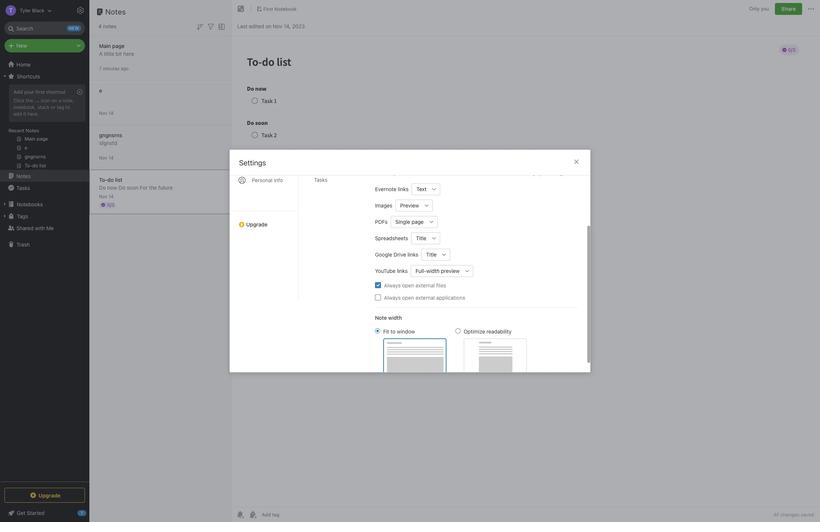Task type: describe. For each thing, give the bounding box(es) containing it.
google drive links
[[375, 252, 418, 258]]

tasks inside tab
[[314, 177, 328, 183]]

recent
[[9, 128, 24, 134]]

tags
[[17, 213, 28, 220]]

14 for e
[[109, 110, 114, 116]]

add a reminder image
[[236, 511, 245, 520]]

main
[[99, 43, 111, 49]]

title button for spreadsheets
[[411, 233, 428, 245]]

youtube links
[[375, 268, 408, 275]]

1 do from the left
[[99, 185, 106, 191]]

text
[[417, 186, 427, 193]]

to inside 'icon on a note, notebook, stack or tag to add it here.'
[[66, 104, 70, 110]]

a
[[99, 50, 103, 57]]

add tag image
[[248, 511, 257, 520]]

minutes
[[103, 66, 120, 71]]

tree containing home
[[0, 58, 89, 482]]

drive
[[394, 252, 406, 258]]

to-
[[99, 177, 107, 183]]

trash
[[16, 242, 30, 248]]

are
[[520, 171, 527, 177]]

it
[[23, 111, 26, 117]]

open for always open external applications
[[402, 295, 414, 301]]

note window element
[[231, 0, 820, 523]]

14 for gngnsrns
[[109, 155, 114, 161]]

views
[[422, 171, 435, 177]]

list
[[115, 177, 122, 183]]

files
[[436, 283, 446, 289]]

your for default
[[394, 171, 404, 177]]

tag
[[57, 104, 64, 110]]

all changes saved
[[774, 513, 814, 519]]

with
[[35, 225, 45, 232]]

on inside 'icon on a note, notebook, stack or tag to add it here.'
[[52, 98, 57, 104]]

what are my options?
[[506, 171, 557, 177]]

spreadsheets
[[375, 235, 408, 242]]

all
[[774, 513, 779, 519]]

external for files
[[416, 283, 435, 289]]

for
[[140, 185, 148, 191]]

always for always open external applications
[[384, 295, 401, 301]]

Choose default view option for Evernote links field
[[412, 183, 440, 195]]

a
[[59, 98, 61, 104]]

the inside note list element
[[149, 185, 157, 191]]

add
[[13, 111, 22, 117]]

4 notes
[[98, 23, 116, 29]]

click the ...
[[13, 98, 39, 104]]

settings image
[[76, 6, 85, 15]]

open for always open external files
[[402, 283, 414, 289]]

now
[[107, 185, 117, 191]]

single
[[396, 219, 410, 225]]

trash link
[[0, 239, 89, 251]]

only
[[749, 6, 760, 12]]

edited
[[249, 23, 264, 29]]

tab list containing personal info
[[230, 103, 299, 300]]

title for spreadsheets
[[416, 235, 427, 242]]

full-width preview button
[[411, 265, 462, 277]]

notebook,
[[13, 104, 36, 110]]

shortcuts
[[17, 73, 40, 80]]

expand tags image
[[2, 213, 8, 219]]

note
[[375, 315, 387, 321]]

close image
[[572, 158, 581, 167]]

14,
[[284, 23, 291, 29]]

changes
[[781, 513, 800, 519]]

always open external applications
[[384, 295, 465, 301]]

to inside option group
[[391, 329, 396, 335]]

3 nov 14 from the top
[[99, 194, 114, 199]]

pdfs
[[375, 219, 388, 225]]

nov 14 for e
[[99, 110, 114, 116]]

optimize
[[464, 329, 485, 335]]

last
[[237, 23, 247, 29]]

shortcuts button
[[0, 70, 89, 82]]

what
[[506, 171, 519, 177]]

tasks inside button
[[16, 185, 30, 191]]

saved
[[801, 513, 814, 519]]

preview
[[400, 203, 419, 209]]

Optimize readability radio
[[456, 329, 461, 334]]

Search text field
[[10, 22, 80, 35]]

you
[[761, 6, 769, 12]]

preview
[[441, 268, 460, 275]]

personal info
[[252, 177, 283, 184]]

shared
[[16, 225, 33, 232]]

or
[[51, 104, 56, 110]]

title button for google drive links
[[421, 249, 439, 261]]

icon
[[41, 98, 50, 104]]

notebooks link
[[0, 199, 89, 210]]

tasks button
[[0, 182, 89, 194]]

click
[[13, 98, 24, 104]]

option group containing fit to window
[[375, 328, 527, 375]]

google
[[375, 252, 392, 258]]

first
[[263, 6, 273, 12]]

notes link
[[0, 170, 89, 182]]

links right drive
[[408, 252, 418, 258]]

home
[[16, 61, 31, 68]]

Always open external applications checkbox
[[375, 295, 381, 301]]

new
[[444, 171, 453, 177]]

on inside note window element
[[265, 23, 272, 29]]

nov 14 for gngnsrns
[[99, 155, 114, 161]]

here
[[123, 50, 134, 57]]

Choose default view option for YouTube links field
[[411, 265, 474, 277]]

gngnsrns
[[99, 132, 122, 138]]

tags button
[[0, 210, 89, 222]]



Task type: vqa. For each thing, say whether or not it's contained in the screenshot.
Get for Get it free for 7 days
no



Task type: locate. For each thing, give the bounding box(es) containing it.
note,
[[63, 98, 74, 104]]

Choose default view option for Spreadsheets field
[[411, 233, 440, 245]]

title for google drive links
[[426, 252, 437, 258]]

0 vertical spatial upgrade button
[[230, 211, 298, 231]]

nov 14
[[99, 110, 114, 116], [99, 155, 114, 161], [99, 194, 114, 199]]

to
[[66, 104, 70, 110], [391, 329, 396, 335]]

0 horizontal spatial upgrade
[[38, 493, 61, 499]]

2 vertical spatial notes
[[16, 173, 31, 179]]

tree
[[0, 58, 89, 482]]

notes up tasks button
[[16, 173, 31, 179]]

share button
[[775, 3, 802, 15]]

title button down 'single page' field at the top of the page
[[411, 233, 428, 245]]

1 vertical spatial 14
[[109, 155, 114, 161]]

1 vertical spatial nov 14
[[99, 155, 114, 161]]

nov 14 up 0/3
[[99, 194, 114, 199]]

add
[[13, 89, 23, 95]]

title button
[[411, 233, 428, 245], [421, 249, 439, 261]]

for
[[436, 171, 442, 177]]

0 vertical spatial to
[[66, 104, 70, 110]]

always open external files
[[384, 283, 446, 289]]

do down to-
[[99, 185, 106, 191]]

share
[[781, 6, 796, 12]]

open down always open external files in the bottom of the page
[[402, 295, 414, 301]]

me
[[46, 225, 54, 232]]

0 horizontal spatial on
[[52, 98, 57, 104]]

default
[[405, 171, 421, 177]]

notes up notes
[[105, 7, 126, 16]]

1 vertical spatial upgrade button
[[4, 489, 85, 504]]

notes right recent
[[26, 128, 39, 134]]

open up "always open external applications"
[[402, 283, 414, 289]]

shared with me
[[16, 225, 54, 232]]

fit
[[383, 329, 389, 335]]

on right edited
[[265, 23, 272, 29]]

text button
[[412, 183, 428, 195]]

2023
[[292, 23, 305, 29]]

1 vertical spatial open
[[402, 295, 414, 301]]

the
[[26, 98, 33, 104], [149, 185, 157, 191]]

Choose default view option for Images field
[[395, 200, 433, 212]]

1 horizontal spatial the
[[149, 185, 157, 191]]

0 vertical spatial tasks
[[314, 177, 328, 183]]

14 down sfgnsfd
[[109, 155, 114, 161]]

attachments.
[[475, 171, 505, 177]]

always for always open external files
[[384, 283, 401, 289]]

1 horizontal spatial upgrade
[[246, 222, 268, 228]]

0 vertical spatial on
[[265, 23, 272, 29]]

width for full-
[[426, 268, 440, 275]]

1 horizontal spatial upgrade button
[[230, 211, 298, 231]]

1 vertical spatial your
[[394, 171, 404, 177]]

2 vertical spatial 14
[[109, 194, 114, 199]]

links
[[454, 171, 464, 177], [398, 186, 409, 193], [408, 252, 418, 258], [397, 268, 408, 275]]

0 vertical spatial always
[[384, 283, 401, 289]]

stack
[[37, 104, 50, 110]]

first notebook button
[[254, 4, 299, 14]]

1 horizontal spatial your
[[394, 171, 404, 177]]

1 horizontal spatial do
[[119, 185, 125, 191]]

your
[[24, 89, 34, 95], [394, 171, 404, 177]]

1 nov 14 from the top
[[99, 110, 114, 116]]

width
[[426, 268, 440, 275], [388, 315, 402, 321]]

first notebook
[[263, 6, 297, 12]]

tasks tab
[[308, 174, 363, 186]]

future
[[158, 185, 173, 191]]

1 horizontal spatial to
[[391, 329, 396, 335]]

to-do list
[[99, 177, 122, 183]]

to right the fit
[[391, 329, 396, 335]]

do down the list
[[119, 185, 125, 191]]

0 vertical spatial title button
[[411, 233, 428, 245]]

expand notebooks image
[[2, 202, 8, 207]]

evernote
[[375, 186, 396, 193]]

2 nov 14 from the top
[[99, 155, 114, 161]]

Choose default view option for Google Drive links field
[[421, 249, 451, 261]]

youtube
[[375, 268, 396, 275]]

ago
[[121, 66, 129, 71]]

your left "default"
[[394, 171, 404, 177]]

0 horizontal spatial to
[[66, 104, 70, 110]]

external down always open external files in the bottom of the page
[[416, 295, 435, 301]]

nov down sfgnsfd
[[99, 155, 107, 161]]

here.
[[28, 111, 39, 117]]

note list element
[[89, 0, 231, 523]]

preview button
[[395, 200, 421, 212]]

1 horizontal spatial page
[[412, 219, 424, 225]]

title button down title field
[[421, 249, 439, 261]]

0 vertical spatial page
[[112, 43, 125, 49]]

full-
[[416, 268, 426, 275]]

nov up 0/3
[[99, 194, 107, 199]]

1 vertical spatial title button
[[421, 249, 439, 261]]

gngnsrns sfgnsfd
[[99, 132, 122, 146]]

nov 14 up gngnsrns
[[99, 110, 114, 116]]

the inside group
[[26, 98, 33, 104]]

links left text button
[[398, 186, 409, 193]]

2 vertical spatial nov 14
[[99, 194, 114, 199]]

1 vertical spatial on
[[52, 98, 57, 104]]

1 vertical spatial always
[[384, 295, 401, 301]]

Note Editor text field
[[231, 36, 820, 508]]

window
[[397, 329, 415, 335]]

0 horizontal spatial upgrade button
[[4, 489, 85, 504]]

0 horizontal spatial do
[[99, 185, 106, 191]]

width for note
[[388, 315, 402, 321]]

group containing add your first shortcut
[[0, 82, 89, 173]]

notebooks
[[17, 201, 43, 208]]

settings
[[239, 159, 266, 167]]

upgrade button inside tab list
[[230, 211, 298, 231]]

title up full-width preview 'button'
[[426, 252, 437, 258]]

...
[[34, 98, 39, 104]]

notes inside group
[[26, 128, 39, 134]]

links left and
[[454, 171, 464, 177]]

on left a
[[52, 98, 57, 104]]

expand note image
[[237, 4, 245, 13]]

images
[[375, 203, 392, 209]]

0 vertical spatial your
[[24, 89, 34, 95]]

option group
[[375, 328, 527, 375]]

None search field
[[10, 22, 80, 35]]

1 vertical spatial tasks
[[16, 185, 30, 191]]

open
[[402, 283, 414, 289], [402, 295, 414, 301]]

0 vertical spatial nov 14
[[99, 110, 114, 116]]

page inside single page "button"
[[412, 219, 424, 225]]

1 vertical spatial the
[[149, 185, 157, 191]]

0 horizontal spatial the
[[26, 98, 33, 104]]

1 14 from the top
[[109, 110, 114, 116]]

page up bit
[[112, 43, 125, 49]]

2 do from the left
[[119, 185, 125, 191]]

7 minutes ago
[[99, 66, 129, 71]]

last edited on nov 14, 2023
[[237, 23, 305, 29]]

1 vertical spatial title
[[426, 252, 437, 258]]

do
[[107, 177, 114, 183]]

0 horizontal spatial page
[[112, 43, 125, 49]]

0 horizontal spatial tasks
[[16, 185, 30, 191]]

new
[[16, 42, 27, 49]]

upgrade button
[[230, 211, 298, 231], [4, 489, 85, 504]]

0 vertical spatial notes
[[105, 7, 126, 16]]

and
[[466, 171, 474, 177]]

2 external from the top
[[416, 295, 435, 301]]

little
[[104, 50, 114, 57]]

2 open from the top
[[402, 295, 414, 301]]

0 vertical spatial the
[[26, 98, 33, 104]]

info
[[274, 177, 283, 184]]

home link
[[0, 58, 89, 70]]

page
[[112, 43, 125, 49], [412, 219, 424, 225]]

notes inside note list element
[[105, 7, 126, 16]]

0 horizontal spatial your
[[24, 89, 34, 95]]

evernote links
[[375, 186, 409, 193]]

main page
[[99, 43, 125, 49]]

1 vertical spatial upgrade
[[38, 493, 61, 499]]

nov inside note window element
[[273, 23, 282, 29]]

links down drive
[[397, 268, 408, 275]]

4
[[98, 23, 102, 29]]

0 vertical spatial width
[[426, 268, 440, 275]]

personal
[[252, 177, 273, 184]]

external up "always open external applications"
[[416, 283, 435, 289]]

0 vertical spatial upgrade
[[246, 222, 268, 228]]

1 external from the top
[[416, 283, 435, 289]]

0 vertical spatial 14
[[109, 110, 114, 116]]

2 14 from the top
[[109, 155, 114, 161]]

fit to window
[[383, 329, 415, 335]]

1 always from the top
[[384, 283, 401, 289]]

first
[[35, 89, 45, 95]]

readability
[[487, 329, 512, 335]]

1 vertical spatial page
[[412, 219, 424, 225]]

0 vertical spatial title
[[416, 235, 427, 242]]

tasks
[[314, 177, 328, 183], [16, 185, 30, 191]]

7
[[99, 66, 102, 71]]

nov
[[273, 23, 282, 29], [99, 110, 107, 116], [99, 155, 107, 161], [99, 194, 107, 199]]

width right note
[[388, 315, 402, 321]]

notes
[[105, 7, 126, 16], [26, 128, 39, 134], [16, 173, 31, 179]]

0 vertical spatial external
[[416, 283, 435, 289]]

0 vertical spatial open
[[402, 283, 414, 289]]

0/3
[[107, 202, 114, 208]]

1 vertical spatial width
[[388, 315, 402, 321]]

page right the "single" at the top
[[412, 219, 424, 225]]

Always open external files checkbox
[[375, 283, 381, 289]]

1 horizontal spatial tasks
[[314, 177, 328, 183]]

tab list
[[230, 103, 299, 300]]

title inside field
[[416, 235, 427, 242]]

title down 'single page' field at the top of the page
[[416, 235, 427, 242]]

always right always open external files checkbox
[[384, 283, 401, 289]]

width up files
[[426, 268, 440, 275]]

recent notes
[[9, 128, 39, 134]]

your up click the ...
[[24, 89, 34, 95]]

notes
[[103, 23, 116, 29]]

do now do soon for the future
[[99, 185, 173, 191]]

page for single page
[[412, 219, 424, 225]]

your inside group
[[24, 89, 34, 95]]

options?
[[537, 171, 557, 177]]

new button
[[4, 39, 85, 53]]

the right for
[[149, 185, 157, 191]]

to down note,
[[66, 104, 70, 110]]

single page button
[[391, 216, 426, 228]]

1 horizontal spatial width
[[426, 268, 440, 275]]

title inside the choose default view option for google drive links field
[[426, 252, 437, 258]]

optimize readability
[[464, 329, 512, 335]]

1 open from the top
[[402, 283, 414, 289]]

nov down e
[[99, 110, 107, 116]]

shortcut
[[46, 89, 66, 95]]

width inside 'button'
[[426, 268, 440, 275]]

1 horizontal spatial on
[[265, 23, 272, 29]]

nov left 14,
[[273, 23, 282, 29]]

Fit to window radio
[[375, 329, 380, 334]]

3 14 from the top
[[109, 194, 114, 199]]

bit
[[116, 50, 122, 57]]

14
[[109, 110, 114, 116], [109, 155, 114, 161], [109, 194, 114, 199]]

the left ...
[[26, 98, 33, 104]]

2 always from the top
[[384, 295, 401, 301]]

always
[[384, 283, 401, 289], [384, 295, 401, 301]]

nov 14 down sfgnsfd
[[99, 155, 114, 161]]

notebook
[[275, 6, 297, 12]]

1 vertical spatial to
[[391, 329, 396, 335]]

14 up gngnsrns
[[109, 110, 114, 116]]

page inside note list element
[[112, 43, 125, 49]]

group
[[0, 82, 89, 173]]

e
[[99, 87, 102, 94]]

icon on a note, notebook, stack or tag to add it here.
[[13, 98, 74, 117]]

1 vertical spatial external
[[416, 295, 435, 301]]

upgrade inside tab list
[[246, 222, 268, 228]]

shared with me link
[[0, 222, 89, 234]]

external for applications
[[416, 295, 435, 301]]

note width
[[375, 315, 402, 321]]

0 horizontal spatial width
[[388, 315, 402, 321]]

page for main page
[[112, 43, 125, 49]]

title
[[416, 235, 427, 242], [426, 252, 437, 258]]

1 vertical spatial notes
[[26, 128, 39, 134]]

always right always open external applications checkbox
[[384, 295, 401, 301]]

your for first
[[24, 89, 34, 95]]

14 up 0/3
[[109, 194, 114, 199]]

Choose default view option for PDFs field
[[391, 216, 438, 228]]



